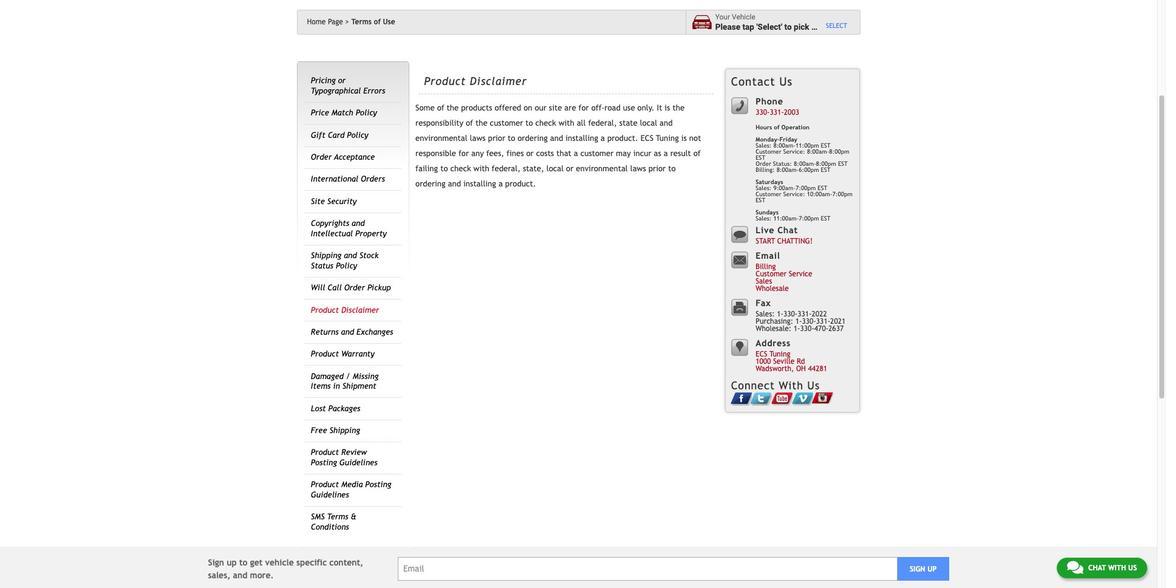 Task type: vqa. For each thing, say whether or not it's contained in the screenshot.
1st THE PRICED from left
no



Task type: locate. For each thing, give the bounding box(es) containing it.
product inside product review posting guidelines
[[311, 448, 339, 457]]

up
[[227, 558, 237, 567], [928, 565, 937, 573]]

product.
[[608, 134, 639, 143], [505, 179, 536, 188]]

and down responsible
[[448, 179, 461, 188]]

will
[[311, 283, 325, 292]]

will call order pickup link
[[311, 283, 391, 292]]

installing down all
[[566, 134, 599, 143]]

chat right comments icon
[[1089, 564, 1107, 572]]

disclaimer up returns and exchanges link
[[341, 305, 379, 314]]

of for some
[[437, 103, 445, 112]]

posting inside product media posting guidelines
[[365, 480, 392, 489]]

of down the products
[[466, 119, 473, 128]]

wholesale
[[756, 285, 789, 293]]

1 vertical spatial product.
[[505, 179, 536, 188]]

0 vertical spatial for
[[579, 103, 589, 112]]

of inside hours of operation monday-friday sales: 8:00am-11:00pm est customer service: 8:00am-8:00pm est order status: 8:00am-8:00pm est billing: 8:00am-6:00pm est saturdays sales: 9:00am-7:00pm est customer service: 10:00am-7:00pm est sundays sales: 11:00am-7:00pm est
[[774, 124, 780, 131]]

pricing or typographical errors
[[311, 76, 385, 95]]

2 service: from the top
[[784, 191, 806, 197]]

1 horizontal spatial chat
[[1089, 564, 1107, 572]]

shipping and stock status policy
[[311, 251, 379, 270]]

0 vertical spatial tuning
[[656, 134, 679, 143]]

product down free
[[311, 448, 339, 457]]

2 horizontal spatial 331-
[[817, 317, 831, 326]]

laws down incur
[[631, 164, 646, 173]]

shipping
[[311, 251, 342, 260], [330, 426, 360, 435]]

or right fines
[[527, 149, 534, 158]]

1 vertical spatial customer
[[756, 191, 782, 197]]

us inside 'link'
[[1129, 564, 1138, 572]]

chat inside live chat start chatting!
[[778, 225, 798, 235]]

to left get
[[239, 558, 248, 567]]

posting inside product review posting guidelines
[[311, 458, 337, 467]]

1 sales: from the top
[[756, 142, 772, 149]]

environmental down may
[[576, 164, 628, 173]]

2 horizontal spatial or
[[566, 164, 574, 173]]

pricing or typographical errors link
[[311, 76, 385, 95]]

2 vertical spatial us
[[1129, 564, 1138, 572]]

1 vertical spatial is
[[682, 134, 687, 143]]

product up returns
[[311, 305, 339, 314]]

0 vertical spatial ordering
[[518, 134, 548, 143]]

the down the products
[[476, 119, 488, 128]]

billing link
[[756, 263, 776, 271]]

1 vertical spatial laws
[[631, 164, 646, 173]]

0 vertical spatial customer
[[756, 148, 782, 155]]

posting
[[311, 458, 337, 467], [365, 480, 392, 489]]

start chatting! link
[[756, 237, 813, 246]]

guidelines inside product media posting guidelines
[[311, 490, 349, 499]]

acceptance
[[334, 153, 375, 162]]

guidelines for review
[[340, 458, 378, 467]]

all
[[577, 119, 586, 128]]

sales link
[[756, 277, 773, 286]]

ecs inside some of the products offered on our site are for off-road use only. it is the responsibility of the customer to check with all federal, state local and environmental laws prior to ordering and installing a product. ecs tuning is not responsible for any fees, fines or costs that a customer may incur as a result of failing to check with federal, state, local or environmental laws prior to ordering and installing a product.
[[641, 134, 654, 143]]

1000
[[756, 358, 771, 366]]

phone
[[756, 96, 784, 106]]

2 horizontal spatial with
[[1109, 564, 1127, 572]]

failing
[[416, 164, 438, 173]]

1 horizontal spatial prior
[[649, 164, 666, 173]]

0 horizontal spatial installing
[[464, 179, 496, 188]]

0 vertical spatial chat
[[778, 225, 798, 235]]

0 horizontal spatial terms
[[327, 512, 349, 522]]

order left status: at the right
[[756, 160, 772, 167]]

oh
[[797, 365, 806, 373]]

with left all
[[559, 119, 575, 128]]

us up phone
[[780, 75, 793, 88]]

0 horizontal spatial chat
[[778, 225, 798, 235]]

331- inside phone 330-331-2003
[[770, 108, 784, 117]]

policy for gift card policy
[[347, 130, 369, 140]]

stock
[[360, 251, 379, 260]]

for left any
[[459, 149, 469, 158]]

not
[[690, 134, 701, 143]]

guidelines inside product review posting guidelines
[[340, 458, 378, 467]]

site security
[[311, 197, 357, 206]]

0 vertical spatial with
[[559, 119, 575, 128]]

0 horizontal spatial environmental
[[416, 134, 468, 143]]

1 horizontal spatial posting
[[365, 480, 392, 489]]

product inside product media posting guidelines
[[311, 480, 339, 489]]

7:00pm right 9:00am-
[[833, 191, 853, 197]]

sales: down hours
[[756, 142, 772, 149]]

0 horizontal spatial customer
[[490, 119, 523, 128]]

0 vertical spatial service:
[[784, 148, 806, 155]]

disclaimer up the offered
[[470, 74, 527, 87]]

sales: up the live at right top
[[756, 215, 772, 222]]

11:00pm
[[796, 142, 819, 149]]

items
[[311, 382, 331, 391]]

customer down the offered
[[490, 119, 523, 128]]

the up 'responsibility'
[[447, 103, 459, 112]]

with right comments icon
[[1109, 564, 1127, 572]]

chat down 11:00am-
[[778, 225, 798, 235]]

ecs up incur
[[641, 134, 654, 143]]

0 vertical spatial customer
[[490, 119, 523, 128]]

ecs down address
[[756, 350, 768, 359]]

orders
[[361, 175, 385, 184]]

0 horizontal spatial the
[[447, 103, 459, 112]]

1 horizontal spatial local
[[640, 119, 658, 128]]

1-
[[777, 310, 784, 319], [796, 317, 802, 326], [794, 325, 801, 333]]

to inside your vehicle please tap 'select' to pick a vehicle
[[785, 22, 792, 31]]

guidelines down media
[[311, 490, 349, 499]]

product
[[424, 74, 466, 87], [311, 305, 339, 314], [311, 350, 339, 359], [311, 448, 339, 457], [311, 480, 339, 489]]

is left not
[[682, 134, 687, 143]]

status
[[311, 261, 334, 270]]

product disclaimer down will call order pickup
[[311, 305, 379, 314]]

product left media
[[311, 480, 339, 489]]

road
[[605, 103, 621, 112]]

0 vertical spatial posting
[[311, 458, 337, 467]]

0 horizontal spatial up
[[227, 558, 237, 567]]

order acceptance
[[311, 153, 375, 162]]

product disclaimer link
[[311, 305, 379, 314]]

sales: inside fax sales: 1-330-331-2022 purchasing: 1-330-331-2021 wholesale: 1-330-470-2637
[[756, 310, 775, 319]]

of for terms
[[374, 18, 381, 26]]

0 horizontal spatial or
[[338, 76, 346, 85]]

1 vertical spatial or
[[527, 149, 534, 158]]

1 horizontal spatial ecs
[[756, 350, 768, 359]]

and up the property
[[352, 219, 365, 228]]

incur
[[634, 149, 652, 158]]

8:00pm down 11:00pm
[[816, 160, 837, 167]]

customer left may
[[581, 149, 614, 158]]

a down fees, on the left
[[499, 179, 503, 188]]

0 vertical spatial us
[[780, 75, 793, 88]]

&
[[351, 512, 357, 522]]

guidelines down review
[[340, 458, 378, 467]]

6:00pm
[[799, 166, 819, 173]]

prior down as
[[649, 164, 666, 173]]

packages
[[328, 404, 361, 413]]

chatting!
[[778, 237, 813, 246]]

330- inside phone 330-331-2003
[[756, 108, 770, 117]]

tuning up as
[[656, 134, 679, 143]]

1 horizontal spatial installing
[[566, 134, 599, 143]]

us right comments icon
[[1129, 564, 1138, 572]]

product for product media posting guidelines link
[[311, 480, 339, 489]]

live
[[756, 225, 775, 235]]

3 sales: from the top
[[756, 215, 772, 222]]

state,
[[523, 164, 544, 173]]

of up 'responsibility'
[[437, 103, 445, 112]]

of right hours
[[774, 124, 780, 131]]

8:00am- up 9:00am-
[[777, 166, 799, 173]]

0 horizontal spatial 331-
[[770, 108, 784, 117]]

order right call
[[344, 283, 365, 292]]

product. down state,
[[505, 179, 536, 188]]

monday-
[[756, 136, 780, 143]]

7:00pm down the 10:00am-
[[799, 215, 819, 222]]

and inside copyrights and intellectual property
[[352, 219, 365, 228]]

or inside pricing or typographical errors
[[338, 76, 346, 85]]

missing
[[353, 372, 379, 381]]

of down not
[[694, 149, 701, 158]]

0 vertical spatial or
[[338, 76, 346, 85]]

0 vertical spatial product disclaimer
[[424, 74, 527, 87]]

0 horizontal spatial posting
[[311, 458, 337, 467]]

free shipping
[[311, 426, 360, 435]]

sign inside sign up to get vehicle specific content, sales, and more.
[[208, 558, 224, 567]]

8:00am-
[[774, 142, 796, 149], [807, 148, 830, 155], [794, 160, 816, 167], [777, 166, 799, 173]]

0 vertical spatial disclaimer
[[470, 74, 527, 87]]

a inside your vehicle please tap 'select' to pick a vehicle
[[812, 22, 816, 31]]

ordering down failing
[[416, 179, 446, 188]]

up for sign up
[[928, 565, 937, 573]]

international
[[311, 175, 359, 184]]

the right it
[[673, 103, 685, 112]]

1- up wholesale:
[[777, 310, 784, 319]]

1 vertical spatial for
[[459, 149, 469, 158]]

home page
[[307, 18, 343, 26]]

comments image
[[1068, 560, 1084, 575]]

8:00am- down 11:00pm
[[794, 160, 816, 167]]

terms right the page
[[352, 18, 372, 26]]

0 horizontal spatial product.
[[505, 179, 536, 188]]

us for connect
[[808, 379, 820, 392]]

0 horizontal spatial local
[[547, 164, 564, 173]]

service
[[789, 270, 813, 279]]

up for sign up to get vehicle specific content, sales, and more.
[[227, 558, 237, 567]]

of left use
[[374, 18, 381, 26]]

wadsworth,
[[756, 365, 794, 373]]

security
[[327, 197, 357, 206]]

3 customer from the top
[[756, 270, 787, 279]]

1 vertical spatial vehicle
[[265, 558, 294, 567]]

2 sales: from the top
[[756, 185, 772, 191]]

posting right media
[[365, 480, 392, 489]]

product warranty
[[311, 350, 375, 359]]

1 horizontal spatial federal,
[[588, 119, 617, 128]]

phone 330-331-2003
[[756, 96, 800, 117]]

1 horizontal spatial ordering
[[518, 134, 548, 143]]

home page link
[[307, 18, 349, 26]]

to down responsible
[[441, 164, 448, 173]]

2 horizontal spatial the
[[673, 103, 685, 112]]

email
[[756, 250, 781, 261]]

is right it
[[665, 103, 671, 112]]

2 vertical spatial customer
[[756, 270, 787, 279]]

tuning down address
[[770, 350, 791, 359]]

8:00pm right 11:00pm
[[830, 148, 850, 155]]

0 vertical spatial vehicle
[[818, 22, 845, 31]]

1 vertical spatial guidelines
[[311, 490, 349, 499]]

local down only.
[[640, 119, 658, 128]]

1 horizontal spatial up
[[928, 565, 937, 573]]

with down any
[[474, 164, 490, 173]]

laws
[[470, 134, 486, 143], [631, 164, 646, 173]]

1- right wholesale:
[[794, 325, 801, 333]]

1 vertical spatial federal,
[[492, 164, 521, 173]]

pickup
[[368, 283, 391, 292]]

federal, down fines
[[492, 164, 521, 173]]

vehicle
[[818, 22, 845, 31], [265, 558, 294, 567]]

vehicle up more.
[[265, 558, 294, 567]]

to up fines
[[508, 134, 515, 143]]

1 vertical spatial service:
[[784, 191, 806, 197]]

0 horizontal spatial ecs
[[641, 134, 654, 143]]

check down our
[[536, 119, 556, 128]]

2 horizontal spatial order
[[756, 160, 772, 167]]

costs
[[536, 149, 554, 158]]

1 horizontal spatial tuning
[[770, 350, 791, 359]]

0 horizontal spatial sign
[[208, 558, 224, 567]]

/
[[346, 372, 350, 381]]

local down that
[[547, 164, 564, 173]]

for
[[579, 103, 589, 112], [459, 149, 469, 158]]

0 horizontal spatial check
[[451, 164, 471, 173]]

us down 44281
[[808, 379, 820, 392]]

up inside sign up to get vehicle specific content, sales, and more.
[[227, 558, 237, 567]]

shipping down packages
[[330, 426, 360, 435]]

disclaimer
[[470, 74, 527, 87], [341, 305, 379, 314]]

terms up conditions
[[327, 512, 349, 522]]

1 vertical spatial chat
[[1089, 564, 1107, 572]]

44281
[[809, 365, 828, 373]]

policy down 'errors'
[[356, 108, 377, 117]]

1 vertical spatial posting
[[365, 480, 392, 489]]

1 vertical spatial us
[[808, 379, 820, 392]]

and left stock at the top of the page
[[344, 251, 357, 260]]

laws up any
[[470, 134, 486, 143]]

1 vertical spatial customer
[[581, 149, 614, 158]]

0 horizontal spatial ordering
[[416, 179, 446, 188]]

vehicle inside your vehicle please tap 'select' to pick a vehicle
[[818, 22, 845, 31]]

1 customer from the top
[[756, 148, 782, 155]]

for right the are at the top left
[[579, 103, 589, 112]]

1 vertical spatial ordering
[[416, 179, 446, 188]]

1 vertical spatial with
[[474, 164, 490, 173]]

policy right card
[[347, 130, 369, 140]]

tuning inside some of the products offered on our site are for off-road use only. it is the responsibility of the customer to check with all federal, state local and environmental laws prior to ordering and installing a product. ecs tuning is not responsible for any fees, fines or costs that a customer may incur as a result of failing to check with federal, state, local or environmental laws prior to ordering and installing a product.
[[656, 134, 679, 143]]

guidelines for media
[[311, 490, 349, 499]]

service: down friday
[[784, 148, 806, 155]]

product review posting guidelines
[[311, 448, 378, 467]]

1 vertical spatial policy
[[347, 130, 369, 140]]

us
[[780, 75, 793, 88], [808, 379, 820, 392], [1129, 564, 1138, 572]]

sales:
[[756, 142, 772, 149], [756, 185, 772, 191], [756, 215, 772, 222], [756, 310, 775, 319]]

sign for sign up to get vehicle specific content, sales, and more.
[[208, 558, 224, 567]]

sign inside button
[[910, 565, 926, 573]]

any
[[472, 149, 484, 158]]

sales: down fax
[[756, 310, 775, 319]]

and inside shipping and stock status policy
[[344, 251, 357, 260]]

1 vertical spatial ecs
[[756, 350, 768, 359]]

service: left the 10:00am-
[[784, 191, 806, 197]]

order down gift
[[311, 153, 332, 162]]

policy
[[356, 108, 377, 117], [347, 130, 369, 140], [336, 261, 357, 270]]

1 vertical spatial 8:00pm
[[816, 160, 837, 167]]

check
[[536, 119, 556, 128], [451, 164, 471, 173]]

pick
[[794, 22, 810, 31]]

posting down free
[[311, 458, 337, 467]]

product for the product review posting guidelines link
[[311, 448, 339, 457]]

1 horizontal spatial vehicle
[[818, 22, 845, 31]]

exchanges
[[357, 327, 393, 337]]

match
[[332, 108, 353, 117]]

2 vertical spatial policy
[[336, 261, 357, 270]]

0 vertical spatial check
[[536, 119, 556, 128]]

environmental down 'responsibility'
[[416, 134, 468, 143]]

returns and exchanges link
[[311, 327, 393, 337]]

prior up fees, on the left
[[488, 134, 506, 143]]

0 horizontal spatial is
[[665, 103, 671, 112]]

sales: down billing:
[[756, 185, 772, 191]]

customer
[[490, 119, 523, 128], [581, 149, 614, 158]]

4 sales: from the top
[[756, 310, 775, 319]]

product up some at top left
[[424, 74, 466, 87]]

typographical
[[311, 86, 361, 95]]

terms of use
[[352, 18, 395, 26]]

product disclaimer up the products
[[424, 74, 527, 87]]

or up typographical
[[338, 76, 346, 85]]

1 horizontal spatial product disclaimer
[[424, 74, 527, 87]]

up inside button
[[928, 565, 937, 573]]

Email email field
[[398, 557, 898, 581]]

1 horizontal spatial product.
[[608, 134, 639, 143]]

posting for product media posting guidelines
[[365, 480, 392, 489]]

gift card policy link
[[311, 130, 369, 140]]

0 horizontal spatial with
[[474, 164, 490, 173]]

product down returns
[[311, 350, 339, 359]]

2022
[[812, 310, 827, 319]]

0 vertical spatial terms
[[352, 18, 372, 26]]

product. up may
[[608, 134, 639, 143]]

0 vertical spatial is
[[665, 103, 671, 112]]

0 horizontal spatial tuning
[[656, 134, 679, 143]]

federal,
[[588, 119, 617, 128], [492, 164, 521, 173]]

0 vertical spatial prior
[[488, 134, 506, 143]]

check down responsible
[[451, 164, 471, 173]]

to left the pick
[[785, 22, 792, 31]]

vehicle right the pick
[[818, 22, 845, 31]]

gift card policy
[[311, 130, 369, 140]]

0 vertical spatial shipping
[[311, 251, 342, 260]]



Task type: describe. For each thing, give the bounding box(es) containing it.
1 horizontal spatial with
[[559, 119, 575, 128]]

product media posting guidelines
[[311, 480, 392, 499]]

0 vertical spatial 8:00pm
[[830, 148, 850, 155]]

1 horizontal spatial order
[[344, 283, 365, 292]]

order inside hours of operation monday-friday sales: 8:00am-11:00pm est customer service: 8:00am-8:00pm est order status: 8:00am-8:00pm est billing: 8:00am-6:00pm est saturdays sales: 9:00am-7:00pm est customer service: 10:00am-7:00pm est sundays sales: 11:00am-7:00pm est
[[756, 160, 772, 167]]

with
[[779, 379, 804, 392]]

connect with us
[[731, 379, 820, 392]]

8:00am- up 6:00pm
[[807, 148, 830, 155]]

tap
[[743, 22, 755, 31]]

of for hours
[[774, 124, 780, 131]]

1 horizontal spatial 331-
[[798, 310, 812, 319]]

sms terms & conditions link
[[311, 512, 357, 532]]

damaged / missing items in shipment
[[311, 372, 379, 391]]

please
[[716, 22, 741, 31]]

policy inside shipping and stock status policy
[[336, 261, 357, 270]]

2637
[[829, 325, 844, 333]]

contact
[[731, 75, 776, 88]]

1 horizontal spatial disclaimer
[[470, 74, 527, 87]]

off-
[[592, 103, 605, 112]]

address ecs tuning 1000 seville rd wadsworth, oh 44281
[[756, 338, 828, 373]]

seville
[[774, 358, 795, 366]]

state
[[620, 119, 638, 128]]

errors
[[364, 86, 385, 95]]

a right that
[[574, 149, 578, 158]]

some of the products offered on our site are for off-road use only. it is the responsibility of the customer to check with all federal, state local and environmental laws prior to ordering and installing a product. ecs tuning is not responsible for any fees, fines or costs that a customer may incur as a result of failing to check with federal, state, local or environmental laws prior to ordering and installing a product.
[[416, 103, 701, 188]]

shipment
[[343, 382, 377, 391]]

a right as
[[664, 149, 668, 158]]

0 horizontal spatial federal,
[[492, 164, 521, 173]]

result
[[671, 149, 691, 158]]

rd
[[797, 358, 805, 366]]

that
[[557, 149, 572, 158]]

1 horizontal spatial laws
[[631, 164, 646, 173]]

product review posting guidelines link
[[311, 448, 378, 467]]

1 horizontal spatial customer
[[581, 149, 614, 158]]

shipping and stock status policy link
[[311, 251, 379, 270]]

hours of operation monday-friday sales: 8:00am-11:00pm est customer service: 8:00am-8:00pm est order status: 8:00am-8:00pm est billing: 8:00am-6:00pm est saturdays sales: 9:00am-7:00pm est customer service: 10:00am-7:00pm est sundays sales: 11:00am-7:00pm est
[[756, 124, 853, 222]]

select link
[[826, 22, 848, 30]]

sales,
[[208, 570, 231, 580]]

lost
[[311, 404, 326, 413]]

1 vertical spatial disclaimer
[[341, 305, 379, 314]]

us for chat
[[1129, 564, 1138, 572]]

2021
[[831, 317, 846, 326]]

chat inside 'link'
[[1089, 564, 1107, 572]]

'select'
[[757, 22, 783, 31]]

1 horizontal spatial the
[[476, 119, 488, 128]]

0 horizontal spatial order
[[311, 153, 332, 162]]

products
[[461, 103, 493, 112]]

to down on
[[526, 119, 533, 128]]

connect
[[731, 379, 775, 392]]

2 customer from the top
[[756, 191, 782, 197]]

site security link
[[311, 197, 357, 206]]

1 service: from the top
[[784, 148, 806, 155]]

0 horizontal spatial for
[[459, 149, 469, 158]]

policy for price match policy
[[356, 108, 377, 117]]

home
[[307, 18, 326, 26]]

damaged
[[311, 372, 344, 381]]

with inside 'link'
[[1109, 564, 1127, 572]]

returns and exchanges
[[311, 327, 393, 337]]

returns
[[311, 327, 339, 337]]

friday
[[780, 136, 798, 143]]

0 vertical spatial laws
[[470, 134, 486, 143]]

sign up
[[910, 565, 937, 573]]

product for product warranty link
[[311, 350, 339, 359]]

price match policy link
[[311, 108, 377, 117]]

product for product disclaimer link
[[311, 305, 339, 314]]

sms terms & conditions
[[311, 512, 357, 532]]

ecs inside "address ecs tuning 1000 seville rd wadsworth, oh 44281"
[[756, 350, 768, 359]]

and down it
[[660, 119, 673, 128]]

get
[[250, 558, 263, 567]]

in
[[333, 382, 340, 391]]

1 vertical spatial check
[[451, 164, 471, 173]]

fax sales: 1-330-331-2022 purchasing: 1-330-331-2021 wholesale: 1-330-470-2637
[[756, 298, 846, 333]]

page
[[328, 18, 343, 26]]

card
[[328, 130, 345, 140]]

international orders link
[[311, 175, 385, 184]]

email billing customer service sales wholesale
[[756, 250, 813, 293]]

international orders
[[311, 175, 385, 184]]

1 horizontal spatial or
[[527, 149, 534, 158]]

to inside sign up to get vehicle specific content, sales, and more.
[[239, 558, 248, 567]]

use
[[383, 18, 395, 26]]

lost packages
[[311, 404, 361, 413]]

1 horizontal spatial is
[[682, 134, 687, 143]]

as
[[654, 149, 662, 158]]

will call order pickup
[[311, 283, 391, 292]]

responsible
[[416, 149, 456, 158]]

7:00pm down 6:00pm
[[796, 185, 816, 191]]

sign up button
[[898, 557, 949, 581]]

customer inside "email billing customer service sales wholesale"
[[756, 270, 787, 279]]

and inside sign up to get vehicle specific content, sales, and more.
[[233, 570, 248, 580]]

330- down 2022
[[801, 325, 815, 333]]

2 vertical spatial or
[[566, 164, 574, 173]]

hours
[[756, 124, 772, 131]]

order acceptance link
[[311, 153, 375, 162]]

use
[[623, 103, 635, 112]]

intellectual
[[311, 229, 353, 238]]

posting for product review posting guidelines
[[311, 458, 337, 467]]

0 horizontal spatial us
[[780, 75, 793, 88]]

sign for sign up
[[910, 565, 926, 573]]

purchasing:
[[756, 317, 794, 326]]

a down off-
[[601, 134, 605, 143]]

and up that
[[550, 134, 563, 143]]

1 horizontal spatial terms
[[352, 18, 372, 26]]

2003
[[784, 108, 800, 117]]

8:00am- up status: at the right
[[774, 142, 796, 149]]

lost packages link
[[311, 404, 361, 413]]

live chat start chatting!
[[756, 225, 813, 246]]

shipping inside shipping and stock status policy
[[311, 251, 342, 260]]

to down result
[[669, 164, 676, 173]]

fax
[[756, 298, 772, 308]]

copyrights
[[311, 219, 349, 228]]

330- left 2637
[[802, 317, 817, 326]]

vehicle inside sign up to get vehicle specific content, sales, and more.
[[265, 558, 294, 567]]

tuning inside "address ecs tuning 1000 seville rd wadsworth, oh 44281"
[[770, 350, 791, 359]]

review
[[341, 448, 367, 457]]

0 horizontal spatial prior
[[488, 134, 506, 143]]

1- left 2022
[[796, 317, 802, 326]]

sms
[[311, 512, 325, 522]]

0 vertical spatial environmental
[[416, 134, 468, 143]]

fees,
[[487, 149, 504, 158]]

call
[[328, 283, 342, 292]]

your
[[716, 13, 730, 21]]

wholesale link
[[756, 285, 789, 293]]

copyrights and intellectual property link
[[311, 219, 387, 238]]

1 vertical spatial local
[[547, 164, 564, 173]]

sales
[[756, 277, 773, 286]]

may
[[616, 149, 631, 158]]

1 vertical spatial shipping
[[330, 426, 360, 435]]

0 vertical spatial federal,
[[588, 119, 617, 128]]

free shipping link
[[311, 426, 360, 435]]

product warranty link
[[311, 350, 375, 359]]

0 vertical spatial installing
[[566, 134, 599, 143]]

0 vertical spatial local
[[640, 119, 658, 128]]

1 horizontal spatial environmental
[[576, 164, 628, 173]]

terms inside sms terms & conditions
[[327, 512, 349, 522]]

and down product disclaimer link
[[341, 327, 354, 337]]

1 vertical spatial prior
[[649, 164, 666, 173]]

9:00am-
[[774, 185, 796, 191]]

330- up wholesale:
[[784, 310, 798, 319]]

customer service link
[[756, 270, 813, 279]]

gift
[[311, 130, 326, 140]]

1 vertical spatial product disclaimer
[[311, 305, 379, 314]]

product media posting guidelines link
[[311, 480, 392, 499]]

specific
[[297, 558, 327, 567]]



